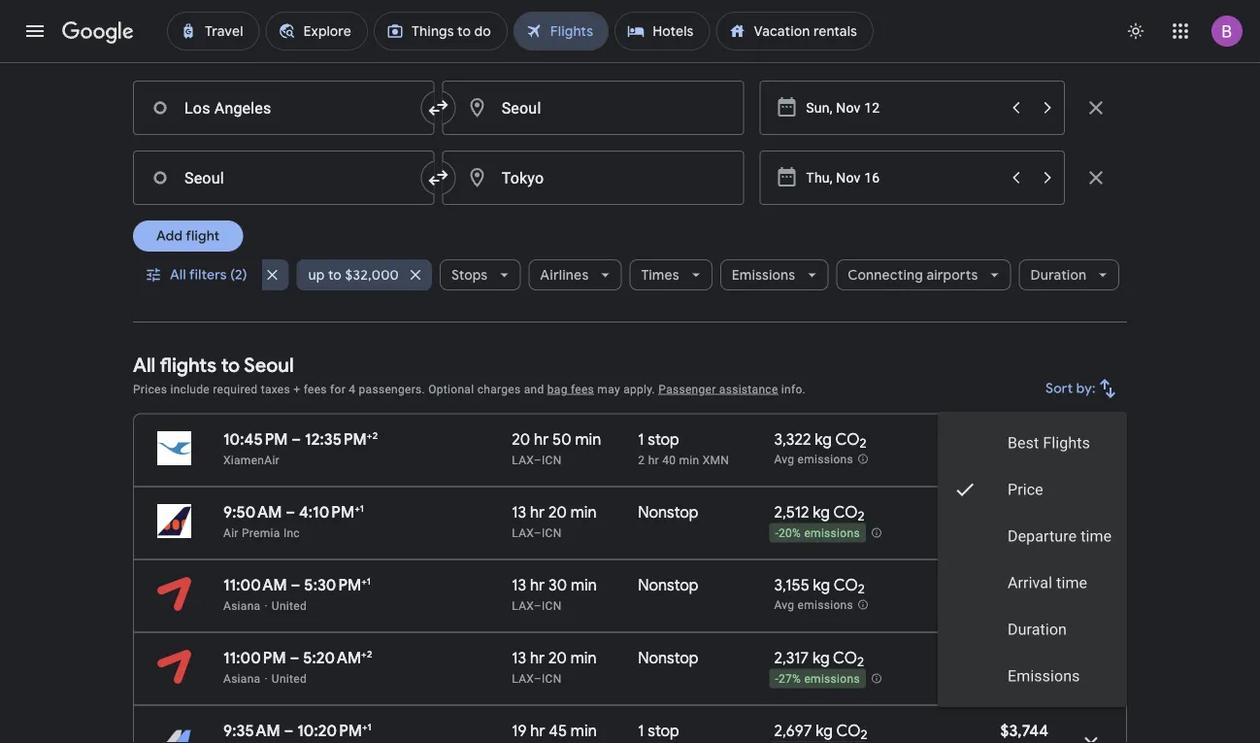 Task type: locate. For each thing, give the bounding box(es) containing it.
stop right total duration 19 hr 45 min. element
[[648, 721, 680, 741]]

10:45 pm
[[223, 429, 288, 449]]

3391 US dollars text field
[[1004, 575, 1049, 595]]

1 horizontal spatial all
[[170, 266, 186, 284]]

co for 3,155 kg co 2
[[834, 575, 858, 595]]

0 vertical spatial total duration 13 hr 20 min. element
[[512, 502, 638, 525]]

avg emissions down 3,322 kg co 2
[[775, 453, 854, 466]]

13 left 30
[[512, 575, 527, 595]]

co right 3,322 at the bottom right of the page
[[836, 429, 860, 449]]

kg inside 2,512 kg co 2
[[813, 502, 830, 522]]

None field
[[133, 38, 260, 73], [345, 38, 445, 73], [133, 38, 260, 73], [345, 38, 445, 73]]

4 icn from the top
[[542, 672, 562, 685]]

avg down 3,155
[[775, 599, 795, 612]]

1 - from the top
[[775, 527, 779, 540]]

swap origin and destination. image
[[427, 96, 450, 119], [427, 166, 450, 189]]

nonstop for 3,155
[[638, 575, 699, 595]]

kg right 3,155
[[814, 575, 831, 595]]

0 vertical spatial 13 hr 20 min lax – icn
[[512, 502, 597, 540]]

1 total duration 13 hr 20 min. element from the top
[[512, 502, 638, 525]]

0 vertical spatial avg
[[775, 453, 795, 466]]

3,322
[[775, 429, 812, 449]]

None search field
[[133, 32, 1128, 322]]

none search field containing add flight
[[133, 32, 1128, 322]]

+ inside 9:50 am – 4:10 pm + 1
[[355, 502, 360, 514]]

2 entire from the top
[[997, 673, 1028, 686]]

co inside 2,317 kg co 2
[[833, 648, 858, 668]]

2 up -27% emissions
[[858, 654, 865, 670]]

1 $3,391 from the top
[[1004, 575, 1049, 595]]

13
[[512, 502, 527, 522], [512, 575, 527, 595], [512, 648, 527, 668]]

– left '5:20 am'
[[290, 648, 299, 668]]

2,512 kg co 2
[[775, 502, 865, 525]]

Departure time: 11:00 PM. text field
[[223, 648, 286, 668]]

passenger assistance button
[[659, 382, 779, 396]]

avg emissions down '3,155 kg co 2'
[[775, 599, 854, 612]]

2 inside the 11:00 pm – 5:20 am + 2
[[367, 648, 372, 660]]

1 vertical spatial united
[[272, 672, 307, 685]]

icn inside 20 hr 50 min lax – icn
[[542, 453, 562, 467]]

50
[[553, 429, 572, 449]]

0 horizontal spatial fees
[[304, 382, 327, 396]]

kg up -20% emissions
[[813, 502, 830, 522]]

+ inside 9:35 am – 10:20 pm + 1
[[362, 721, 368, 733]]

1 vertical spatial 4
[[349, 382, 356, 396]]

remove flight from seoul to tokyo on thu, nov 16 image
[[1085, 166, 1108, 189]]

fees right bag
[[571, 382, 595, 396]]

4 lax from the top
[[512, 672, 534, 685]]

flights
[[160, 353, 217, 377]]

lax inside "13 hr 30 min lax – icn"
[[512, 599, 534, 612]]

2 13 from the top
[[512, 575, 527, 595]]

kg inside 3,322 kg co 2
[[815, 429, 832, 449]]

1 vertical spatial -
[[775, 672, 779, 686]]

min inside 20 hr 50 min lax – icn
[[575, 429, 602, 449]]

1 horizontal spatial emissions
[[1008, 667, 1080, 685]]

min for 3,322
[[575, 429, 602, 449]]

1 vertical spatial duration
[[1008, 620, 1067, 639]]

0 horizontal spatial 4
[[299, 47, 306, 63]]

– up inc
[[286, 502, 295, 522]]

3 nonstop from the top
[[638, 648, 699, 668]]

emissions down 2,512 kg co 2
[[805, 527, 860, 540]]

departure time
[[1008, 527, 1112, 545]]

min for 3,155
[[571, 575, 597, 595]]

hr inside "13 hr 30 min lax – icn"
[[530, 575, 545, 595]]

to
[[328, 266, 342, 284], [221, 353, 240, 377]]

co right 3,155
[[834, 575, 858, 595]]

total duration 19 hr 45 min. element
[[512, 721, 638, 743]]

include
[[170, 382, 210, 396]]

lax down the total duration 20 hr 50 min. 'element'
[[512, 453, 534, 467]]

9:50 am – 4:10 pm + 1
[[223, 502, 364, 522]]

emissions up 3744 us dollars text field
[[1008, 667, 1080, 685]]

9:50 am
[[223, 502, 282, 522]]

2 united from the top
[[272, 672, 307, 685]]

to right the up
[[328, 266, 342, 284]]

1 fees from the left
[[304, 382, 327, 396]]

kg for 2,697
[[816, 721, 833, 741]]

1 vertical spatial swap origin and destination. image
[[427, 166, 450, 189]]

avg emissions
[[775, 453, 854, 466], [775, 599, 854, 612]]

1 stop flight. element
[[638, 429, 680, 452], [638, 721, 680, 743]]

avg emissions for 3,155
[[775, 599, 854, 612]]

2 inside 2,317 kg co 2
[[858, 654, 865, 670]]

0 vertical spatial entire
[[997, 527, 1028, 541]]

2 swap origin and destination. image from the top
[[427, 166, 450, 189]]

1 vertical spatial total duration 13 hr 20 min. element
[[512, 648, 638, 671]]

Departure time: 9:35 AM. text field
[[223, 721, 280, 741]]

all inside button
[[170, 266, 186, 284]]

united for 11:00 am
[[272, 599, 307, 612]]

19
[[512, 721, 527, 741]]

+ inside 10:45 pm – 12:35 pm + 2
[[367, 429, 373, 441]]

icn down 30
[[542, 599, 562, 612]]

2 nonstop from the top
[[638, 575, 699, 595]]

connecting airports
[[848, 266, 979, 284]]

20 inside 20 hr 50 min lax – icn
[[512, 429, 531, 449]]

0 vertical spatial nonstop
[[638, 502, 699, 522]]

leaves los angeles international airport at 10:45 pm on sunday, november 12 and arrives at incheon international airport at 12:35 pm on tuesday, november 14. element
[[223, 429, 378, 449]]

13 up 19
[[512, 648, 527, 668]]

1
[[638, 429, 644, 449], [360, 502, 364, 514], [367, 575, 371, 587], [368, 721, 372, 733], [638, 721, 644, 741]]

co for 2,697 kg co
[[837, 721, 861, 741]]

1 vertical spatial 1 stop flight. element
[[638, 721, 680, 743]]

up
[[308, 266, 325, 284]]

1 vertical spatial asiana
[[223, 672, 261, 685]]

2,697 kg co
[[775, 721, 861, 741]]

co right 2,697
[[837, 721, 861, 741]]

min right 45
[[571, 721, 597, 741]]

trip up 3744 us dollars text field
[[1031, 673, 1049, 686]]

0 vertical spatial 20
[[512, 429, 531, 449]]

up to $32,000 button
[[297, 252, 432, 298]]

1 inside 11:00 am – 5:30 pm + 1
[[367, 575, 371, 587]]

1 vertical spatial all
[[133, 353, 156, 377]]

2 vertical spatial nonstop
[[638, 648, 699, 668]]

2 up -20% emissions
[[858, 508, 865, 525]]

time for arrival time
[[1057, 574, 1088, 592]]

leaves los angeles international airport at 11:00 am on sunday, november 12 and arrives at incheon international airport at 5:30 pm on monday, november 13. element
[[223, 575, 371, 595]]

1 vertical spatial 13 hr 20 min lax – icn
[[512, 648, 597, 685]]

12:35 pm
[[305, 429, 367, 449]]

hr for 3,322
[[534, 429, 549, 449]]

sort
[[1046, 380, 1074, 397]]

Departure time: 11:00 AM. text field
[[223, 575, 287, 595]]

2 right 3,322 at the bottom right of the page
[[860, 435, 867, 452]]

2 stop from the top
[[648, 721, 680, 741]]

-
[[775, 527, 779, 540], [775, 672, 779, 686]]

1 nonstop flight. element from the top
[[638, 502, 699, 525]]

1 for 5:30 pm
[[367, 575, 371, 587]]

20 left 50
[[512, 429, 531, 449]]

0 vertical spatial duration
[[1031, 266, 1087, 284]]

1 swap origin and destination. image from the top
[[427, 96, 450, 119]]

0 vertical spatial swap origin and destination. image
[[427, 96, 450, 119]]

2 left the 40
[[638, 453, 645, 467]]

trip inside $3,391 entire trip
[[1031, 673, 1049, 686]]

times
[[641, 266, 680, 284]]

times button
[[630, 252, 713, 298]]

+ for 4:10 pm
[[355, 502, 360, 514]]

stops button
[[440, 252, 521, 298]]

hr for 2,512
[[530, 502, 545, 522]]

Arrival time: 10:20 PM on  Monday, November 13. text field
[[297, 721, 372, 741]]

1 lax from the top
[[512, 453, 534, 467]]

0 vertical spatial 1 stop flight. element
[[638, 429, 680, 452]]

entire
[[997, 527, 1028, 541], [997, 673, 1028, 686]]

icn
[[542, 453, 562, 467], [542, 526, 562, 540], [542, 599, 562, 612], [542, 672, 562, 685]]

1 right 5:30 pm
[[367, 575, 371, 587]]

icn up 30
[[542, 526, 562, 540]]

leaves los angeles international airport at 9:35 am on sunday, november 12 and arrives at gimpo international airport at 10:20 pm on monday, november 13. element
[[223, 721, 372, 741]]

0 vertical spatial asiana
[[223, 599, 261, 612]]

2 nonstop flight. element from the top
[[638, 575, 699, 598]]

1 vertical spatial nonstop flight. element
[[638, 575, 699, 598]]

2 asiana from the top
[[223, 672, 261, 685]]

- for 2,512
[[775, 527, 779, 540]]

-20% emissions
[[775, 527, 860, 540]]

asiana down 11:00 am
[[223, 599, 261, 612]]

up to $32,000
[[308, 266, 399, 284]]

arrival
[[1008, 574, 1053, 592]]

0 vertical spatial united
[[272, 599, 307, 612]]

airlines
[[540, 266, 589, 284]]

stop for 1 stop 2 hr 40 min xmn
[[648, 429, 680, 449]]

united down the 11:00 pm – 5:20 am + 2
[[272, 672, 307, 685]]

13 hr 20 min lax – icn
[[512, 502, 597, 540], [512, 648, 597, 685]]

co inside 2,512 kg co 2
[[834, 502, 858, 522]]

1 vertical spatial nonstop
[[638, 575, 699, 595]]

lax up 19
[[512, 672, 534, 685]]

2 total duration 13 hr 20 min. element from the top
[[512, 648, 638, 671]]

bag
[[548, 382, 568, 396]]

2428 US dollars text field
[[1001, 429, 1049, 449]]

hr
[[534, 429, 549, 449], [648, 453, 659, 467], [530, 502, 545, 522], [530, 575, 545, 595], [530, 648, 545, 668], [531, 721, 545, 741]]

time right "arrival"
[[1057, 574, 1088, 592]]

1 vertical spatial trip
[[1031, 673, 1049, 686]]

20
[[512, 429, 531, 449], [549, 502, 567, 522], [549, 648, 567, 668]]

2 inside 2,512 kg co 2
[[858, 508, 865, 525]]

0 vertical spatial $3,391
[[1004, 575, 1049, 595]]

icn inside "13 hr 30 min lax – icn"
[[542, 599, 562, 612]]

$3,391
[[1004, 575, 1049, 595], [1004, 648, 1049, 668]]

0 horizontal spatial all
[[133, 353, 156, 377]]

20 down "13 hr 30 min lax – icn"
[[549, 648, 567, 668]]

1 1 stop flight. element from the top
[[638, 429, 680, 452]]

kg inside '3,155 kg co 2'
[[814, 575, 831, 595]]

lax down total duration 13 hr 30 min. "element" at the bottom of page
[[512, 599, 534, 612]]

1 united from the top
[[272, 599, 307, 612]]

1 horizontal spatial to
[[328, 266, 342, 284]]

min down "13 hr 30 min lax – icn"
[[571, 648, 597, 668]]

2 avg emissions from the top
[[775, 599, 854, 612]]

arrival time
[[1008, 574, 1088, 592]]

fees
[[304, 382, 327, 396], [571, 382, 595, 396]]

1 nonstop from the top
[[638, 502, 699, 522]]

stop up the 40
[[648, 429, 680, 449]]

emissions down 3,322 kg co 2
[[798, 453, 854, 466]]

1 vertical spatial emissions
[[1008, 667, 1080, 685]]

13 down 20 hr 50 min lax – icn
[[512, 502, 527, 522]]

0 horizontal spatial emissions
[[732, 266, 796, 284]]

None text field
[[133, 81, 435, 135], [133, 151, 435, 205], [443, 151, 744, 205], [133, 81, 435, 135], [133, 151, 435, 205], [443, 151, 744, 205]]

icn up 19 hr 45 min
[[542, 672, 562, 685]]

(2)
[[230, 266, 247, 284]]

$3,391 down "entire trip"
[[1004, 575, 1049, 595]]

2 13 hr 20 min lax – icn from the top
[[512, 648, 597, 685]]

1 stop from the top
[[648, 429, 680, 449]]

min right the 40
[[679, 453, 700, 467]]

icn for 5:30 pm
[[542, 599, 562, 612]]

best flights
[[1008, 434, 1091, 452]]

2
[[373, 429, 378, 441], [860, 435, 867, 452], [638, 453, 645, 467], [858, 508, 865, 525], [858, 581, 865, 598], [367, 648, 372, 660], [858, 654, 865, 670]]

entire down price at the right of page
[[997, 527, 1028, 541]]

0 vertical spatial 13
[[512, 502, 527, 522]]

stop
[[648, 429, 680, 449], [648, 721, 680, 741]]

1 vertical spatial $3,391
[[1004, 648, 1049, 668]]

best
[[1008, 434, 1039, 452]]

kg right 3,322 at the bottom right of the page
[[815, 429, 832, 449]]

co up -20% emissions
[[834, 502, 858, 522]]

all for all filters (2)
[[170, 266, 186, 284]]

2 vertical spatial 13
[[512, 648, 527, 668]]

united down 11:00 am – 5:30 pm + 1
[[272, 599, 307, 612]]

total duration 13 hr 20 min. element down 20 hr 50 min lax – icn
[[512, 502, 638, 525]]

1 horizontal spatial 4
[[349, 382, 356, 396]]

hr left 50
[[534, 429, 549, 449]]

1 vertical spatial stop
[[648, 721, 680, 741]]

2 right 3,155
[[858, 581, 865, 598]]

total duration 13 hr 20 min. element down "13 hr 30 min lax – icn"
[[512, 648, 638, 671]]

asiana for 11:00 am
[[223, 599, 261, 612]]

min right 30
[[571, 575, 597, 595]]

asiana for 11:00 pm
[[223, 672, 261, 685]]

0 vertical spatial -
[[775, 527, 779, 540]]

- down 2,512 at the right of the page
[[775, 527, 779, 540]]

1 down 'apply.'
[[638, 429, 644, 449]]

1 icn from the top
[[542, 453, 562, 467]]

duration
[[1031, 266, 1087, 284], [1008, 620, 1067, 639]]

stop for 1 stop
[[648, 721, 680, 741]]

stop inside 1 stop 2 hr 40 min xmn
[[648, 429, 680, 449]]

1 13 from the top
[[512, 502, 527, 522]]

lax for 5:30 pm
[[512, 599, 534, 612]]

air premia inc
[[223, 526, 300, 540]]

2 $3,391 from the top
[[1004, 648, 1049, 668]]

0 vertical spatial nonstop flight. element
[[638, 502, 699, 525]]

nonstop for 2,512
[[638, 502, 699, 522]]

– down total duration 13 hr 30 min. "element" at the bottom of page
[[534, 599, 542, 612]]

0 vertical spatial all
[[170, 266, 186, 284]]

13 hr 20 min lax – icn up 30
[[512, 502, 597, 540]]

Arrival time: 5:20 AM on  Tuesday, November 14. text field
[[303, 648, 372, 668]]

13 hr 20 min lax – icn for 4:10 pm
[[512, 502, 597, 540]]

0 vertical spatial stop
[[648, 429, 680, 449]]

2 avg from the top
[[775, 599, 795, 612]]

icn down 50
[[542, 453, 562, 467]]

1 vertical spatial time
[[1057, 574, 1088, 592]]

1 vertical spatial avg emissions
[[775, 599, 854, 612]]

duration button
[[1019, 252, 1120, 298]]

0 vertical spatial trip
[[1031, 527, 1049, 541]]

avg for 3,155
[[775, 599, 795, 612]]

avg
[[775, 453, 795, 466], [775, 599, 795, 612]]

13 inside "13 hr 30 min lax – icn"
[[512, 575, 527, 595]]

kg up -27% emissions
[[813, 648, 830, 668]]

co inside '3,155 kg co 2'
[[834, 575, 858, 595]]

0 vertical spatial emissions
[[732, 266, 796, 284]]

1 13 hr 20 min lax – icn from the top
[[512, 502, 597, 540]]

None text field
[[443, 81, 744, 135]]

avg down 3,322 at the bottom right of the page
[[775, 453, 795, 466]]

lax up "13 hr 30 min lax – icn"
[[512, 526, 534, 540]]

3 icn from the top
[[542, 599, 562, 612]]

2 vertical spatial 20
[[549, 648, 567, 668]]

1 vertical spatial to
[[221, 353, 240, 377]]

1 inside 9:35 am – 10:20 pm + 1
[[368, 721, 372, 733]]

2 inside 3,322 kg co 2
[[860, 435, 867, 452]]

min inside "13 hr 30 min lax – icn"
[[571, 575, 597, 595]]

time
[[1081, 527, 1112, 545], [1057, 574, 1088, 592]]

- down 2,317 on the bottom right
[[775, 672, 779, 686]]

sort by: button
[[1039, 365, 1128, 412]]

emissions
[[798, 453, 854, 466], [805, 527, 860, 540], [798, 599, 854, 612], [805, 672, 860, 686]]

co for 2,512 kg co 2
[[834, 502, 858, 522]]

lax for 5:20 am
[[512, 672, 534, 685]]

1 right 4:10 pm
[[360, 502, 364, 514]]

hr inside 20 hr 50 min lax – icn
[[534, 429, 549, 449]]

co up -27% emissions
[[833, 648, 858, 668]]

– down the total duration 20 hr 50 min. 'element'
[[534, 453, 542, 467]]

13 for 5:30 pm
[[512, 575, 527, 595]]

1 right the 10:20 pm
[[368, 721, 372, 733]]

hr down 20 hr 50 min lax – icn
[[530, 502, 545, 522]]

4
[[299, 47, 306, 63], [349, 382, 356, 396]]

all left "filters"
[[170, 266, 186, 284]]

1 avg emissions from the top
[[775, 453, 854, 466]]

13 for 4:10 pm
[[512, 502, 527, 522]]

nonstop flight. element
[[638, 502, 699, 525], [638, 575, 699, 598], [638, 648, 699, 671]]

13 for 5:20 am
[[512, 648, 527, 668]]

1 inside 9:50 am – 4:10 pm + 1
[[360, 502, 364, 514]]

min down 20 hr 50 min lax – icn
[[571, 502, 597, 522]]

fees left for
[[304, 382, 327, 396]]

3 lax from the top
[[512, 599, 534, 612]]

–
[[292, 429, 301, 449], [534, 453, 542, 467], [286, 502, 295, 522], [534, 526, 542, 540], [291, 575, 301, 595], [534, 599, 542, 612], [290, 648, 299, 668], [534, 672, 542, 685], [284, 721, 294, 741]]

Arrival time: 12:35 PM on  Tuesday, November 14. text field
[[305, 429, 378, 449]]

all up prices
[[133, 353, 156, 377]]

0 vertical spatial to
[[328, 266, 342, 284]]

price radio item
[[938, 466, 1128, 513]]

+ inside 11:00 am – 5:30 pm + 1
[[362, 575, 367, 587]]

kg inside 2,317 kg co 2
[[813, 648, 830, 668]]

+ for 5:30 pm
[[362, 575, 367, 587]]

kg right 2,697
[[816, 721, 833, 741]]

2 vertical spatial nonstop flight. element
[[638, 648, 699, 671]]

trip down the price radio item
[[1031, 527, 1049, 541]]

hr left 30
[[530, 575, 545, 595]]

co for 3,322 kg co 2
[[836, 429, 860, 449]]

emissions down 2,317 kg co 2
[[805, 672, 860, 686]]

1 vertical spatial avg
[[775, 599, 795, 612]]

0 vertical spatial 4
[[299, 47, 306, 63]]

2 right '5:20 am'
[[367, 648, 372, 660]]

asiana down 11:00 pm
[[223, 672, 261, 685]]

2 lax from the top
[[512, 526, 534, 540]]

kg
[[815, 429, 832, 449], [813, 502, 830, 522], [814, 575, 831, 595], [813, 648, 830, 668], [816, 721, 833, 741]]

1 vertical spatial 13
[[512, 575, 527, 595]]

united for 11:00 pm
[[272, 672, 307, 685]]

1 avg from the top
[[775, 453, 795, 466]]

3 13 from the top
[[512, 648, 527, 668]]

– inside "13 hr 30 min lax – icn"
[[534, 599, 542, 612]]

1 asiana from the top
[[223, 599, 261, 612]]

$3,391 for $3,391
[[1004, 575, 1049, 595]]

entire up $3,744
[[997, 673, 1028, 686]]

lax
[[512, 453, 534, 467], [512, 526, 534, 540], [512, 599, 534, 612], [512, 672, 534, 685]]

hr left the 40
[[648, 453, 659, 467]]

asiana
[[223, 599, 261, 612], [223, 672, 261, 685]]

hr down "13 hr 30 min lax – icn"
[[530, 648, 545, 668]]

-27% emissions
[[775, 672, 860, 686]]

1 vertical spatial entire
[[997, 673, 1028, 686]]

$3,391 inside $3,391 entire trip
[[1004, 648, 1049, 668]]

co
[[836, 429, 860, 449], [834, 502, 858, 522], [834, 575, 858, 595], [833, 648, 858, 668], [837, 721, 861, 741]]

0 vertical spatial avg emissions
[[775, 453, 854, 466]]

2 icn from the top
[[542, 526, 562, 540]]

0 vertical spatial time
[[1081, 527, 1112, 545]]

3 nonstop flight. element from the top
[[638, 648, 699, 671]]

20 down 20 hr 50 min lax – icn
[[549, 502, 567, 522]]

time for departure time
[[1081, 527, 1112, 545]]

total duration 13 hr 20 min. element
[[512, 502, 638, 525], [512, 648, 638, 671]]

+ inside the 11:00 pm – 5:20 am + 2
[[361, 648, 367, 660]]

2 - from the top
[[775, 672, 779, 686]]

to up required
[[221, 353, 240, 377]]

emissions
[[732, 266, 796, 284], [1008, 667, 1080, 685]]

1 horizontal spatial fees
[[571, 382, 595, 396]]

1 vertical spatial 20
[[549, 502, 567, 522]]

– inside 20 hr 50 min lax – icn
[[534, 453, 542, 467]]

all for all flights to seoul
[[133, 353, 156, 377]]

co inside 3,322 kg co 2
[[836, 429, 860, 449]]

icn for 12:35 pm
[[542, 453, 562, 467]]

10:45 pm – 12:35 pm + 2
[[223, 429, 378, 449]]

emissions right times popup button
[[732, 266, 796, 284]]

– right 9:35 am
[[284, 721, 294, 741]]

avg for 3,322
[[775, 453, 795, 466]]

1 carry-on bag, bags, selected image
[[151, 252, 289, 298]]

min right 50
[[575, 429, 602, 449]]

2 right 12:35 pm
[[373, 429, 378, 441]]

$3,391 down 3391 us dollars text box
[[1004, 648, 1049, 668]]

all filters (2) button
[[133, 252, 263, 298]]

13 hr 20 min lax – icn up 19 hr 45 min
[[512, 648, 597, 685]]

lax inside 20 hr 50 min lax – icn
[[512, 453, 534, 467]]

2 trip from the top
[[1031, 673, 1049, 686]]

time right the departure
[[1081, 527, 1112, 545]]



Task type: vqa. For each thing, say whether or not it's contained in the screenshot.
flight at the top of the page
yes



Task type: describe. For each thing, give the bounding box(es) containing it.
2 inside 1 stop 2 hr 40 min xmn
[[638, 453, 645, 467]]

$3,744
[[1001, 721, 1049, 741]]

stops
[[452, 266, 488, 284]]

premia
[[242, 526, 280, 540]]

flights
[[1043, 434, 1091, 452]]

20 for 5:20 am
[[549, 648, 567, 668]]

swap origin and destination. image for departure text field
[[427, 96, 450, 119]]

kg for 2,317
[[813, 648, 830, 668]]

prices include required taxes + fees for 4 passengers. optional charges and bag fees may apply. passenger assistance
[[133, 382, 779, 396]]

11:00 pm
[[223, 648, 286, 668]]

lax for 4:10 pm
[[512, 526, 534, 540]]

1 entire from the top
[[997, 527, 1028, 541]]

4:10 pm
[[299, 502, 355, 522]]

connecting airports button
[[837, 252, 1012, 298]]

30
[[549, 575, 567, 595]]

2,697
[[775, 721, 812, 741]]

min inside 1 stop 2 hr 40 min xmn
[[679, 453, 700, 467]]

Departure time: 10:45 PM. text field
[[223, 429, 288, 449]]

main menu image
[[23, 19, 47, 43]]

Arrival time: 5:30 PM on  Monday, November 13. text field
[[304, 575, 371, 595]]

emissions button
[[720, 252, 829, 298]]

20 for 4:10 pm
[[549, 502, 567, 522]]

entire trip
[[997, 527, 1049, 541]]

flight
[[186, 227, 220, 245]]

11:00 am – 5:30 pm + 1
[[223, 575, 371, 595]]

min for 2,317
[[571, 648, 597, 668]]

1 inside 1 stop 2 hr 40 min xmn
[[638, 429, 644, 449]]

2 inside 10:45 pm – 12:35 pm + 2
[[373, 429, 378, 441]]

40
[[663, 453, 676, 467]]

icn for 5:20 am
[[542, 672, 562, 685]]

20%
[[779, 527, 801, 540]]

nonstop flight. element for 2,317
[[638, 648, 699, 671]]

11:00 am
[[223, 575, 287, 595]]

hr for 2,317
[[530, 648, 545, 668]]

total duration 13 hr 20 min. element for 2,512
[[512, 502, 638, 525]]

– left 5:30 pm
[[291, 575, 301, 595]]

total duration 13 hr 30 min. element
[[512, 575, 638, 598]]

passenger
[[659, 382, 716, 396]]

emissions inside select your sort order. menu
[[1008, 667, 1080, 685]]

+ for 12:35 pm
[[367, 429, 373, 441]]

and
[[524, 382, 544, 396]]

Departure text field
[[807, 152, 999, 204]]

remove flight from los angeles to seoul on sun, nov 12 image
[[1085, 96, 1108, 119]]

prices
[[133, 382, 167, 396]]

$2,428
[[1001, 429, 1049, 449]]

9:35 am
[[223, 721, 280, 741]]

required
[[213, 382, 258, 396]]

nonstop for 2,317
[[638, 648, 699, 668]]

20 hr 50 min lax – icn
[[512, 429, 602, 467]]

flight details. leaves los angeles international airport at 9:35 am on sunday, november 12 and arrives at gimpo international airport at 10:20 pm on monday, november 13. image
[[1068, 717, 1115, 743]]

5:20 am
[[303, 648, 361, 668]]

hr inside 1 stop 2 hr 40 min xmn
[[648, 453, 659, 467]]

inc
[[283, 526, 300, 540]]

5:30 pm
[[304, 575, 362, 595]]

hr right 19
[[531, 721, 545, 741]]

entire inside $3,391 entire trip
[[997, 673, 1028, 686]]

taxes
[[261, 382, 290, 396]]

all filters (2)
[[170, 266, 247, 284]]

- for 2,317
[[775, 672, 779, 686]]

– up "13 hr 30 min lax – icn"
[[534, 526, 542, 540]]

add flight button
[[133, 220, 243, 252]]

add
[[156, 227, 183, 245]]

$3,391 entire trip
[[997, 648, 1049, 686]]

4 inside "popup button"
[[299, 47, 306, 63]]

45
[[549, 721, 567, 741]]

$3,391 for $3,391 entire trip
[[1004, 648, 1049, 668]]

– left 12:35 pm
[[292, 429, 301, 449]]

seoul
[[244, 353, 294, 377]]

leaves los angeles international airport at 11:00 pm on sunday, november 12 and arrives at incheon international airport at 5:20 am on tuesday, november 14. element
[[223, 648, 372, 668]]

+ for 5:20 am
[[361, 648, 367, 660]]

lax for 12:35 pm
[[512, 453, 534, 467]]

duration inside select your sort order. menu
[[1008, 620, 1067, 639]]

3,155 kg co 2
[[775, 575, 865, 598]]

4 button
[[264, 32, 341, 79]]

Arrival time: 4:10 PM on  Monday, November 13. text field
[[299, 502, 364, 522]]

bag fees button
[[548, 382, 595, 396]]

for
[[330, 382, 346, 396]]

total duration 20 hr 50 min. element
[[512, 429, 638, 452]]

leaves los angeles international airport at 9:50 am on sunday, november 12 and arrives at incheon international airport at 4:10 pm on monday, november 13. element
[[223, 502, 364, 522]]

3,155
[[775, 575, 810, 595]]

apply.
[[624, 382, 656, 396]]

19 hr 45 min
[[512, 721, 597, 741]]

add flight
[[156, 227, 220, 245]]

1 for 4:10 pm
[[360, 502, 364, 514]]

$32,000
[[345, 266, 399, 284]]

price
[[1008, 480, 1044, 499]]

may
[[598, 382, 621, 396]]

all flights to seoul
[[133, 353, 294, 377]]

0 horizontal spatial to
[[221, 353, 240, 377]]

departure
[[1008, 527, 1077, 545]]

icn for 4:10 pm
[[542, 526, 562, 540]]

kg for 2,512
[[813, 502, 830, 522]]

nonstop flight. element for 2,512
[[638, 502, 699, 525]]

+ for 10:20 pm
[[362, 721, 368, 733]]

duration inside duration popup button
[[1031, 266, 1087, 284]]

layover (1 of 1) is a 2 hr 40 min layover at xiamen gaoqi international airport in xiamen. element
[[638, 452, 765, 468]]

emissions inside popup button
[[732, 266, 796, 284]]

co for 2,317 kg co 2
[[833, 648, 858, 668]]

select your sort order. menu
[[938, 412, 1128, 707]]

kg for 3,322
[[815, 429, 832, 449]]

3,322 kg co 2
[[775, 429, 867, 452]]

assistance
[[720, 382, 779, 396]]

optional
[[429, 382, 474, 396]]

10:20 pm
[[297, 721, 362, 741]]

xmn
[[703, 453, 730, 467]]

min for 2,512
[[571, 502, 597, 522]]

connecting
[[848, 266, 924, 284]]

Departure time: 9:50 AM. text field
[[223, 502, 282, 522]]

11:00 pm – 5:20 am + 2
[[223, 648, 372, 668]]

Departure text field
[[807, 82, 999, 134]]

swap origin and destination. image for departure text box
[[427, 166, 450, 189]]

total duration 13 hr 20 min. element for 2,317
[[512, 648, 638, 671]]

by:
[[1077, 380, 1097, 397]]

airports
[[927, 266, 979, 284]]

2 inside '3,155 kg co 2'
[[858, 581, 865, 598]]

sort by:
[[1046, 380, 1097, 397]]

27%
[[779, 672, 801, 686]]

air
[[223, 526, 239, 540]]

1 trip from the top
[[1031, 527, 1049, 541]]

– up 19 hr 45 min
[[534, 672, 542, 685]]

nonstop flight. element for 3,155
[[638, 575, 699, 598]]

1 for 10:20 pm
[[368, 721, 372, 733]]

1 stop
[[638, 721, 680, 741]]

2 fees from the left
[[571, 382, 595, 396]]

13 hr 30 min lax – icn
[[512, 575, 597, 612]]

xiamenair
[[223, 453, 280, 467]]

2,317
[[775, 648, 809, 668]]

2,317 kg co 2
[[775, 648, 865, 670]]

kg for 3,155
[[814, 575, 831, 595]]

passengers.
[[359, 382, 425, 396]]

2 1 stop flight. element from the top
[[638, 721, 680, 743]]

3744 US dollars text field
[[1001, 721, 1049, 741]]

9:35 am – 10:20 pm + 1
[[223, 721, 372, 741]]

charges
[[478, 382, 521, 396]]

1 stop 2 hr 40 min xmn
[[638, 429, 730, 467]]

change appearance image
[[1113, 8, 1160, 54]]

to inside popup button
[[328, 266, 342, 284]]

1 right 45
[[638, 721, 644, 741]]

airlines button
[[529, 252, 622, 298]]

hr for 3,155
[[530, 575, 545, 595]]

13 hr 20 min lax – icn for 5:20 am
[[512, 648, 597, 685]]

avg emissions for 3,322
[[775, 453, 854, 466]]

emissions down '3,155 kg co 2'
[[798, 599, 854, 612]]



